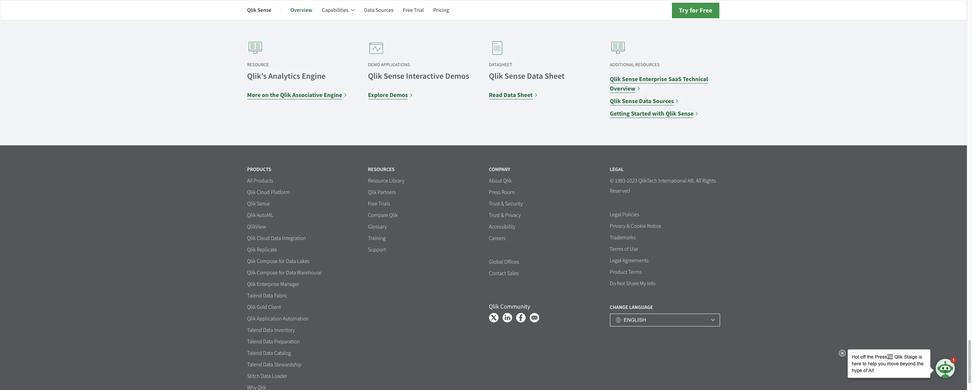 Task type: vqa. For each thing, say whether or not it's contained in the screenshot.
right Resource
yes



Task type: locate. For each thing, give the bounding box(es) containing it.
0 horizontal spatial enterprise
[[257, 281, 279, 288]]

1 vertical spatial &
[[501, 212, 504, 219]]

trial
[[414, 7, 424, 14]]

pricing link
[[433, 2, 449, 18]]

talend for talend data fabric
[[247, 293, 262, 300]]

0 vertical spatial for
[[690, 6, 698, 15]]

& inside trust & security link
[[501, 201, 504, 207]]

talend data catalog link
[[247, 350, 291, 358]]

0 vertical spatial qlik sense link
[[247, 2, 271, 18]]

warehouse
[[297, 270, 322, 277]]

1 vertical spatial resources
[[368, 166, 395, 173]]

qliktech
[[638, 178, 657, 184]]

0 vertical spatial compose
[[257, 258, 278, 265]]

0 horizontal spatial all
[[247, 178, 253, 184]]

cloud inside qlik cloud data integration link
[[257, 235, 270, 242]]

1 horizontal spatial free
[[403, 7, 413, 14]]

international
[[658, 178, 687, 184]]

english
[[624, 318, 646, 323]]

qlik sense link
[[247, 2, 271, 18], [247, 201, 270, 208]]

more
[[247, 91, 261, 99]]

enterprise up talend data fabric
[[257, 281, 279, 288]]

trust & security link
[[489, 201, 523, 208]]

terms
[[610, 246, 623, 253], [628, 269, 642, 276]]

resource up the qlik partners
[[368, 178, 388, 184]]

free left trials in the bottom left of the page
[[368, 201, 377, 207]]

qlik compose for data lakes link
[[247, 258, 310, 265]]

1 vertical spatial for
[[279, 258, 285, 265]]

demo applications qlik sense interactive demos
[[368, 61, 469, 81]]

integration
[[282, 235, 306, 242]]

free left trial
[[403, 7, 413, 14]]

all
[[247, 178, 253, 184], [696, 178, 701, 184]]

privacy up trademarks
[[610, 223, 626, 230]]

1 vertical spatial sheet
[[517, 91, 533, 99]]

cloud for platform
[[257, 189, 270, 196]]

partners
[[378, 189, 396, 196]]

privacy down security
[[505, 212, 521, 219]]

1 vertical spatial engine
[[324, 91, 342, 99]]

info
[[647, 281, 656, 287]]

data up qlik gold client
[[263, 293, 273, 300]]

0 vertical spatial demos
[[445, 71, 469, 81]]

terms down agreements on the right bottom of the page
[[628, 269, 642, 276]]

global
[[489, 259, 503, 266]]

resource inside resource qlik's analytics engine
[[247, 61, 269, 68]]

qlik partners link
[[368, 189, 396, 196]]

4 talend from the top
[[247, 350, 262, 357]]

engine up associative
[[302, 71, 326, 81]]

product terms
[[610, 269, 642, 276]]

& for cookie
[[627, 223, 630, 230]]

cloud up qlik replicate
[[257, 235, 270, 242]]

1 vertical spatial qlik sense link
[[247, 201, 270, 208]]

free trials link
[[368, 201, 390, 208]]

sheet inside datasheet qlik sense data sheet
[[545, 71, 565, 81]]

all up qlik cloud platform on the left
[[247, 178, 253, 184]]

data inside datasheet qlik sense data sheet
[[527, 71, 543, 81]]

0 vertical spatial legal
[[610, 166, 624, 173]]

1 vertical spatial demos
[[390, 91, 408, 99]]

about qlik link
[[489, 178, 512, 185]]

all right 'ab,'
[[696, 178, 701, 184]]

& left cookie
[[627, 223, 630, 230]]

contact sales
[[489, 270, 519, 277]]

for
[[690, 6, 698, 15], [279, 258, 285, 265], [279, 270, 285, 277]]

qlik cloud platform link
[[247, 189, 290, 196]]

0 vertical spatial resource
[[247, 61, 269, 68]]

1 vertical spatial sources
[[653, 97, 674, 105]]

1 vertical spatial terms
[[628, 269, 642, 276]]

enterprise inside qlik sense enterprise saas technical overview
[[639, 75, 667, 83]]

training
[[368, 235, 386, 242]]

qlik compose for data warehouse
[[247, 270, 322, 277]]

2 all from the left
[[696, 178, 701, 184]]

demos right interactive at the left top
[[445, 71, 469, 81]]

talend up stitch
[[247, 362, 262, 369]]

1 horizontal spatial overview
[[610, 85, 636, 93]]

0 vertical spatial sheet
[[545, 71, 565, 81]]

1 talend from the top
[[247, 293, 262, 300]]

cloud
[[257, 189, 270, 196], [257, 235, 270, 242]]

cloud down all products link
[[257, 189, 270, 196]]

1 horizontal spatial demos
[[445, 71, 469, 81]]

terms left of
[[610, 246, 623, 253]]

sense
[[258, 6, 271, 14], [384, 71, 404, 81], [505, 71, 525, 81], [622, 75, 638, 83], [622, 97, 638, 105], [678, 110, 694, 118], [257, 201, 270, 207]]

0 vertical spatial resources
[[635, 61, 660, 68]]

talend data fabric link
[[247, 293, 288, 300]]

engine right associative
[[324, 91, 342, 99]]

enterprise left saas
[[639, 75, 667, 83]]

0 horizontal spatial privacy
[[505, 212, 521, 219]]

compose up qlik enterprise manager
[[257, 270, 278, 277]]

©
[[610, 178, 614, 184]]

language
[[629, 304, 653, 311]]

2 cloud from the top
[[257, 235, 270, 242]]

free
[[700, 6, 713, 15], [403, 7, 413, 14], [368, 201, 377, 207]]

trust
[[489, 201, 500, 207], [489, 212, 500, 219]]

1 vertical spatial privacy
[[610, 223, 626, 230]]

2 legal from the top
[[610, 212, 621, 218]]

qlik enterprise manager
[[247, 281, 299, 288]]

fabric
[[274, 293, 288, 300]]

global offices
[[489, 259, 519, 266]]

explore
[[368, 91, 388, 99]]

0 vertical spatial privacy
[[505, 212, 521, 219]]

resources
[[635, 61, 660, 68], [368, 166, 395, 173]]

lakes
[[297, 258, 310, 265]]

privacy
[[505, 212, 521, 219], [610, 223, 626, 230]]

1 cloud from the top
[[257, 189, 270, 196]]

qlik replicate
[[247, 247, 277, 254]]

offices
[[504, 259, 519, 266]]

talend data stewardship
[[247, 362, 301, 369]]

1 vertical spatial compose
[[257, 270, 278, 277]]

1 all from the left
[[247, 178, 253, 184]]

compose down replicate
[[257, 258, 278, 265]]

products up qlik cloud platform on the left
[[254, 178, 273, 184]]

about qlik
[[489, 178, 512, 184]]

talend data catalog
[[247, 350, 291, 357]]

qlik cloud data integration
[[247, 235, 306, 242]]

talend up talend data catalog
[[247, 339, 262, 346]]

stewardship
[[274, 362, 301, 369]]

1 horizontal spatial resources
[[635, 61, 660, 68]]

talend data inventory link
[[247, 327, 295, 335]]

legal left policies
[[610, 212, 621, 218]]

1 compose from the top
[[257, 258, 278, 265]]

not
[[617, 281, 625, 287]]

1 vertical spatial resource
[[368, 178, 388, 184]]

room
[[502, 189, 515, 196]]

compose for qlik compose for data lakes
[[257, 258, 278, 265]]

1 horizontal spatial sheet
[[545, 71, 565, 81]]

& for privacy
[[501, 212, 504, 219]]

qlik compose for data warehouse link
[[247, 270, 322, 277]]

qlik sense enterprise saas technical overview link
[[610, 74, 720, 93]]

1 vertical spatial cloud
[[257, 235, 270, 242]]

qlik inside "link"
[[503, 178, 512, 184]]

explore demos link
[[368, 90, 413, 100]]

community
[[500, 303, 530, 311]]

sources up with
[[653, 97, 674, 105]]

data up talend data catalog
[[263, 339, 273, 346]]

0 vertical spatial engine
[[302, 71, 326, 81]]

talend for talend data inventory
[[247, 327, 262, 334]]

1 trust from the top
[[489, 201, 500, 207]]

resource up qlik's
[[247, 61, 269, 68]]

for right try
[[690, 6, 698, 15]]

do not share my info link
[[610, 281, 656, 288]]

data down talend data catalog link
[[263, 362, 273, 369]]

do
[[610, 281, 616, 287]]

2 vertical spatial &
[[627, 223, 630, 230]]

0 horizontal spatial resource
[[247, 61, 269, 68]]

overview
[[290, 6, 312, 14], [610, 85, 636, 93]]

1 horizontal spatial sources
[[653, 97, 674, 105]]

1 legal from the top
[[610, 166, 624, 173]]

products up all products
[[247, 166, 271, 173]]

qlik inside demo applications qlik sense interactive demos
[[368, 71, 382, 81]]

qlik automl link
[[247, 212, 273, 219]]

2 compose from the top
[[257, 270, 278, 277]]

trust up accessibility
[[489, 212, 500, 219]]

0 vertical spatial enterprise
[[639, 75, 667, 83]]

& inside trust & privacy link
[[501, 212, 504, 219]]

saas
[[668, 75, 682, 83]]

0 horizontal spatial overview
[[290, 6, 312, 14]]

& down the press room link
[[501, 201, 504, 207]]

talend up gold
[[247, 293, 262, 300]]

contact
[[489, 270, 506, 277]]

on
[[262, 91, 269, 99]]

cloud inside qlik cloud platform link
[[257, 189, 270, 196]]

talend down application
[[247, 327, 262, 334]]

talend down "talend data preparation" link
[[247, 350, 262, 357]]

legal up product
[[610, 258, 621, 264]]

qlik enterprise manager link
[[247, 281, 299, 288]]

trust down "press"
[[489, 201, 500, 207]]

overview inside menu bar
[[290, 6, 312, 14]]

english button
[[610, 314, 720, 327]]

compose for qlik compose for data warehouse
[[257, 270, 278, 277]]

qlik inside menu bar
[[247, 6, 256, 14]]

product
[[610, 269, 627, 276]]

applications
[[381, 61, 410, 68]]

0 vertical spatial sources
[[376, 7, 394, 14]]

0 horizontal spatial sheet
[[517, 91, 533, 99]]

1 horizontal spatial enterprise
[[639, 75, 667, 83]]

resource for qlik's
[[247, 61, 269, 68]]

manager
[[280, 281, 299, 288]]

overview link
[[290, 2, 312, 18]]

2 vertical spatial for
[[279, 270, 285, 277]]

2 vertical spatial legal
[[610, 258, 621, 264]]

0 vertical spatial terms
[[610, 246, 623, 253]]

1 vertical spatial qlik sense
[[247, 201, 270, 207]]

replicate
[[257, 247, 277, 254]]

& inside privacy & cookie notice link
[[627, 223, 630, 230]]

0 vertical spatial overview
[[290, 6, 312, 14]]

free for trial
[[403, 7, 413, 14]]

qlik inside qlik sense enterprise saas technical overview
[[610, 75, 621, 83]]

1 vertical spatial legal
[[610, 212, 621, 218]]

press room
[[489, 189, 515, 196]]

free right try
[[700, 6, 713, 15]]

for up 'qlik compose for data warehouse'
[[279, 258, 285, 265]]

resources up qlik sense enterprise saas technical overview
[[635, 61, 660, 68]]

getting started with qlik sense link
[[610, 109, 699, 118]]

1 horizontal spatial resource
[[368, 178, 388, 184]]

menu bar
[[247, 2, 459, 18]]

demos right explore
[[390, 91, 408, 99]]

engine inside resource qlik's analytics engine
[[302, 71, 326, 81]]

1 horizontal spatial all
[[696, 178, 701, 184]]

1 vertical spatial enterprise
[[257, 281, 279, 288]]

0 horizontal spatial free
[[368, 201, 377, 207]]

3 legal from the top
[[610, 258, 621, 264]]

free inside 'link'
[[403, 7, 413, 14]]

catalog
[[274, 350, 291, 357]]

datasheet
[[489, 61, 512, 68]]

resource library link
[[368, 178, 404, 185]]

overview up qlik sense data sources
[[610, 85, 636, 93]]

analytics
[[268, 71, 300, 81]]

compose
[[257, 258, 278, 265], [257, 270, 278, 277]]

0 vertical spatial &
[[501, 201, 504, 207]]

trust for trust & privacy
[[489, 212, 500, 219]]

0 vertical spatial products
[[247, 166, 271, 173]]

5 talend from the top
[[247, 362, 262, 369]]

resource library
[[368, 178, 404, 184]]

2 talend from the top
[[247, 327, 262, 334]]

products
[[247, 166, 271, 173], [254, 178, 273, 184]]

& up accessibility
[[501, 212, 504, 219]]

enterprise inside qlik enterprise manager link
[[257, 281, 279, 288]]

0 horizontal spatial sources
[[376, 7, 394, 14]]

data up read data sheet link
[[527, 71, 543, 81]]

resources up resource library
[[368, 166, 395, 173]]

0 vertical spatial qlik sense
[[247, 6, 271, 14]]

1 vertical spatial overview
[[610, 85, 636, 93]]

1 vertical spatial trust
[[489, 212, 500, 219]]

0 vertical spatial cloud
[[257, 189, 270, 196]]

1 horizontal spatial terms
[[628, 269, 642, 276]]

for down qlik compose for data lakes link
[[279, 270, 285, 277]]

3 talend from the top
[[247, 339, 262, 346]]

menu bar containing qlik sense
[[247, 2, 459, 18]]

2 trust from the top
[[489, 212, 500, 219]]

legal up 1993-
[[610, 166, 624, 173]]

0 vertical spatial trust
[[489, 201, 500, 207]]

trademarks
[[610, 235, 636, 241]]

2 horizontal spatial free
[[700, 6, 713, 15]]

overview left the capabilities
[[290, 6, 312, 14]]

sources left free trial
[[376, 7, 394, 14]]



Task type: describe. For each thing, give the bounding box(es) containing it.
& for security
[[501, 201, 504, 207]]

0 horizontal spatial resources
[[368, 166, 395, 173]]

talend for talend data catalog
[[247, 350, 262, 357]]

sources inside menu bar
[[376, 7, 394, 14]]

all products
[[247, 178, 273, 184]]

about
[[489, 178, 502, 184]]

getting
[[610, 110, 630, 118]]

read data sheet
[[489, 91, 533, 99]]

reserved
[[610, 188, 630, 195]]

data right read
[[504, 91, 516, 99]]

overview inside qlik sense enterprise saas technical overview
[[610, 85, 636, 93]]

compare
[[368, 212, 388, 219]]

share
[[626, 281, 639, 287]]

cookie
[[631, 223, 646, 230]]

qlikview link
[[247, 224, 266, 231]]

read data sheet link
[[489, 90, 538, 100]]

contact sales link
[[489, 270, 519, 278]]

data sources link
[[364, 2, 394, 18]]

product terms link
[[610, 269, 642, 276]]

change
[[610, 304, 628, 311]]

1 qlik sense link from the top
[[247, 2, 271, 18]]

privacy & cookie notice link
[[610, 223, 661, 230]]

compare qlik
[[368, 212, 398, 219]]

2 qlik sense link from the top
[[247, 201, 270, 208]]

client
[[268, 304, 281, 311]]

sense inside datasheet qlik sense data sheet
[[505, 71, 525, 81]]

automation
[[283, 316, 309, 323]]

of
[[624, 246, 629, 253]]

press
[[489, 189, 501, 196]]

data down application
[[263, 327, 273, 334]]

free trial link
[[403, 2, 424, 18]]

accessibility
[[489, 224, 515, 231]]

free for trials
[[368, 201, 377, 207]]

data up replicate
[[271, 235, 281, 242]]

loader
[[272, 373, 287, 380]]

additional
[[610, 61, 634, 68]]

legal for legal policies
[[610, 212, 621, 218]]

legal agreements link
[[610, 258, 649, 265]]

careers
[[489, 235, 505, 242]]

capabilities link
[[322, 2, 355, 18]]

try
[[679, 6, 689, 15]]

sales
[[507, 270, 519, 277]]

legal for legal agreements
[[610, 258, 621, 264]]

demos inside demo applications qlik sense interactive demos
[[445, 71, 469, 81]]

explore demos
[[368, 91, 408, 99]]

1 horizontal spatial privacy
[[610, 223, 626, 230]]

do not share my info
[[610, 281, 656, 287]]

sense inside demo applications qlik sense interactive demos
[[384, 71, 404, 81]]

datasheet qlik sense data sheet
[[489, 61, 565, 81]]

qlik inside datasheet qlik sense data sheet
[[489, 71, 503, 81]]

interactive
[[406, 71, 444, 81]]

legal agreements
[[610, 258, 649, 264]]

qlik automl
[[247, 212, 273, 219]]

use
[[630, 246, 638, 253]]

qlik community link
[[489, 303, 530, 311]]

for for lakes
[[279, 258, 285, 265]]

careers link
[[489, 235, 505, 242]]

security
[[505, 201, 523, 207]]

library
[[389, 178, 404, 184]]

with
[[652, 110, 664, 118]]

qlik partners
[[368, 189, 396, 196]]

qlik sense data sources
[[610, 97, 674, 105]]

ab,
[[688, 178, 695, 184]]

preparation
[[274, 339, 300, 346]]

terms of use
[[610, 246, 638, 253]]

for for warehouse
[[279, 270, 285, 277]]

2023
[[627, 178, 637, 184]]

support link
[[368, 247, 386, 254]]

1 qlik sense from the top
[[247, 6, 271, 14]]

0 horizontal spatial demos
[[390, 91, 408, 99]]

training link
[[368, 235, 386, 242]]

compare qlik link
[[368, 212, 398, 219]]

© 1993-2023 qliktech international ab, all rights reserved
[[610, 178, 716, 195]]

legal for legal
[[610, 166, 624, 173]]

talend for talend data preparation
[[247, 339, 262, 346]]

data down "talend data preparation" link
[[263, 350, 273, 357]]

talend for talend data stewardship
[[247, 362, 262, 369]]

qlik cloud data integration link
[[247, 235, 306, 242]]

policies
[[623, 212, 639, 218]]

agreements
[[623, 258, 649, 264]]

associative
[[292, 91, 323, 99]]

read
[[489, 91, 502, 99]]

qlik sense data sources link
[[610, 96, 679, 106]]

qlik community
[[489, 303, 530, 311]]

press room link
[[489, 189, 515, 196]]

2 qlik sense from the top
[[247, 201, 270, 207]]

support
[[368, 247, 386, 254]]

free trials
[[368, 201, 390, 207]]

qlik cloud platform
[[247, 189, 290, 196]]

started
[[631, 110, 651, 118]]

data sources
[[364, 7, 394, 14]]

all inside © 1993-2023 qliktech international ab, all rights reserved
[[696, 178, 701, 184]]

data up manager in the left of the page
[[286, 270, 296, 277]]

glossary
[[368, 224, 387, 231]]

talend data inventory
[[247, 327, 295, 334]]

data up started
[[639, 97, 652, 105]]

trademarks link
[[610, 235, 636, 242]]

trust for trust & security
[[489, 201, 500, 207]]

additional resources
[[610, 61, 660, 68]]

company
[[489, 166, 510, 173]]

resource qlik's analytics engine
[[247, 61, 326, 81]]

cloud for data
[[257, 235, 270, 242]]

notice
[[647, 223, 661, 230]]

rights
[[702, 178, 716, 184]]

glossary link
[[368, 224, 387, 231]]

qlik gold client link
[[247, 304, 281, 311]]

try for free link
[[672, 3, 720, 18]]

my
[[640, 281, 646, 287]]

data right the capabilities link
[[364, 7, 375, 14]]

0 horizontal spatial terms
[[610, 246, 623, 253]]

stitch data loader
[[247, 373, 287, 380]]

1 vertical spatial products
[[254, 178, 273, 184]]

sense inside qlik sense enterprise saas technical overview
[[622, 75, 638, 83]]

qlik application automation
[[247, 316, 309, 323]]

sense inside menu bar
[[258, 6, 271, 14]]

resource for library
[[368, 178, 388, 184]]

data left lakes
[[286, 258, 296, 265]]

1993-
[[615, 178, 627, 184]]

data right stitch
[[261, 373, 271, 380]]

free trial
[[403, 7, 424, 14]]

trials
[[378, 201, 390, 207]]



